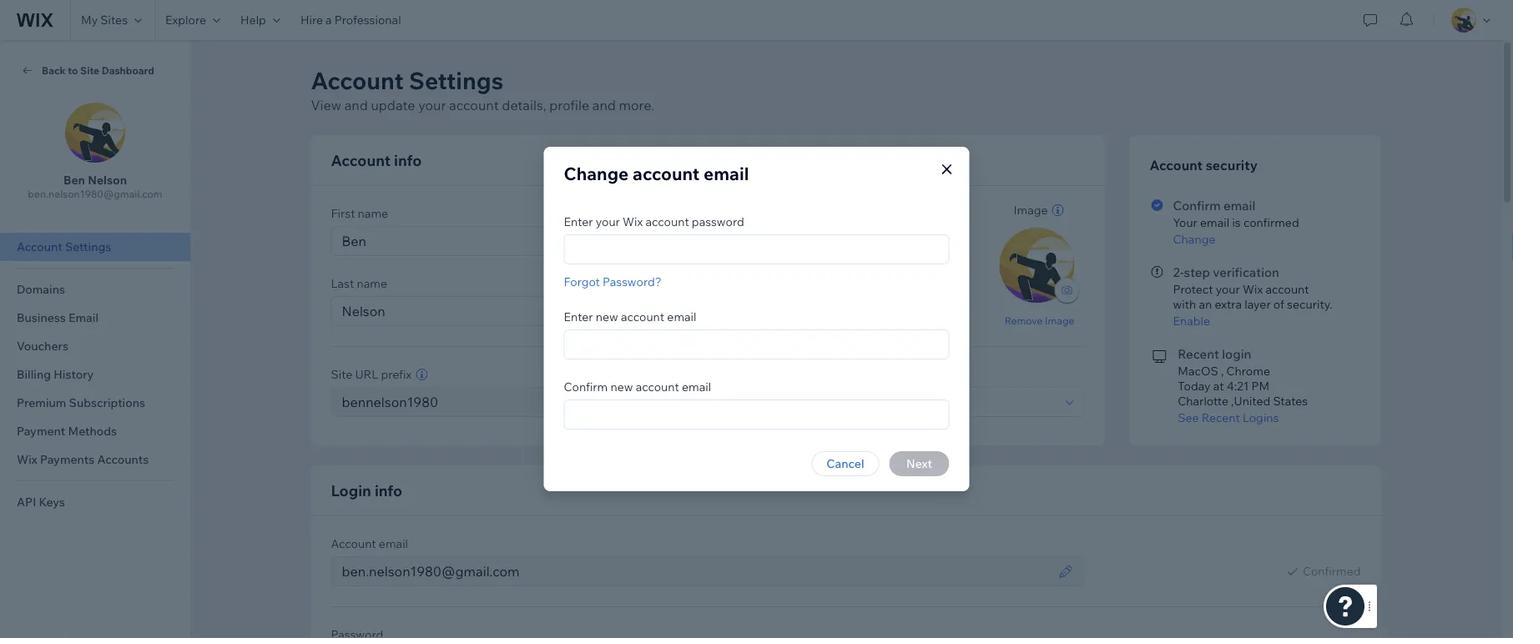 Task type: describe. For each thing, give the bounding box(es) containing it.
login
[[331, 481, 371, 500]]

account inside 'account settings view and update your account details, profile and more.'
[[449, 97, 499, 114]]

subscriptions
[[69, 396, 145, 410]]

premium subscriptions link
[[0, 389, 190, 418]]

account settings view and update your account details, profile and more.
[[311, 66, 655, 114]]

payments
[[40, 453, 95, 467]]

help button
[[230, 0, 290, 40]]

enter your wix account password
[[564, 215, 745, 229]]

view
[[311, 97, 342, 114]]

1 horizontal spatial site
[[331, 367, 353, 382]]

charlotte
[[1178, 394, 1229, 409]]

account email
[[331, 537, 408, 552]]

hire a professional link
[[290, 0, 411, 40]]

account info
[[331, 151, 422, 170]]

confirm email your email is confirmed change
[[1174, 197, 1300, 247]]

wix payments accounts link
[[0, 446, 190, 474]]

new for confirm
[[611, 380, 633, 395]]

account settings link
[[0, 233, 190, 261]]

account for account info
[[331, 151, 391, 170]]

domains link
[[0, 276, 190, 304]]

account settings
[[17, 240, 111, 254]]

security.
[[1288, 297, 1333, 312]]

cancel button
[[812, 452, 880, 477]]

0 vertical spatial wix
[[623, 215, 643, 229]]

more.
[[619, 97, 655, 114]]

an
[[1199, 297, 1213, 312]]

is
[[1233, 215, 1241, 230]]

account inside 2-step verification protect your wix account with an extra layer of security. enable
[[1266, 282, 1310, 297]]

professional
[[335, 13, 401, 27]]

2-
[[1174, 264, 1185, 280]]

methods
[[68, 424, 117, 439]]

hire a professional
[[301, 13, 401, 27]]

verification
[[1213, 264, 1280, 280]]

a
[[326, 13, 332, 27]]

enable button
[[1174, 314, 1359, 329]]

see
[[1178, 411, 1200, 425]]

see recent logins button
[[1178, 411, 1361, 426]]

account security
[[1150, 157, 1258, 174]]

wix payments accounts
[[17, 453, 149, 467]]

account for account security
[[1150, 157, 1203, 174]]

settings for account settings view and update your account details, profile and more.
[[409, 66, 504, 95]]

hire
[[301, 13, 323, 27]]

business email
[[17, 311, 99, 325]]

your inside 2-step verification protect your wix account with an extra layer of security. enable
[[1216, 282, 1241, 297]]

keys
[[39, 495, 65, 510]]

login info
[[331, 481, 403, 500]]

password?
[[603, 275, 662, 289]]

chrome
[[1227, 364, 1271, 379]]

first name
[[331, 206, 388, 221]]

enter new account email
[[564, 310, 697, 324]]

account down change account email at the top left of the page
[[646, 215, 689, 229]]

at
[[1214, 379, 1225, 394]]

confirm new account email
[[564, 380, 712, 395]]

protect
[[1174, 282, 1214, 297]]

help
[[240, 13, 266, 27]]

explore
[[165, 13, 206, 27]]

remove image button
[[1005, 313, 1075, 328]]

payment
[[17, 424, 65, 439]]

forgot password?
[[564, 275, 662, 289]]

image inside button
[[1045, 314, 1075, 327]]

account down password? at top left
[[621, 310, 665, 324]]

site url prefix
[[331, 367, 412, 382]]

back to site dashboard link
[[20, 63, 170, 78]]

ben
[[63, 173, 85, 187]]

1 and from the left
[[345, 97, 368, 114]]

account for account email
[[331, 537, 376, 552]]

premium
[[17, 396, 66, 410]]

of
[[1274, 297, 1285, 312]]

premium subscriptions
[[17, 396, 145, 410]]

states
[[1274, 394, 1309, 409]]

login
[[1223, 346, 1252, 362]]

update
[[371, 97, 415, 114]]

ben.nelson1980@gmail.com
[[28, 188, 163, 200]]

account for account settings view and update your account details, profile and more.
[[311, 66, 404, 95]]

new for enter
[[596, 310, 619, 324]]

4:21
[[1227, 379, 1250, 394]]

Email address text field
[[337, 558, 1054, 586]]

nelson
[[88, 173, 127, 187]]

confirm for new
[[564, 380, 608, 395]]

0 vertical spatial image
[[1014, 203, 1048, 218]]

enter for enter your wix account password
[[564, 215, 593, 229]]

history
[[54, 367, 94, 382]]

your
[[1174, 215, 1198, 230]]

prefix
[[381, 367, 412, 382]]

wix inside 2-step verification protect your wix account with an extra layer of security. enable
[[1243, 282, 1264, 297]]

domains
[[17, 282, 65, 297]]

your inside 'account settings view and update your account details, profile and more.'
[[418, 97, 446, 114]]

,united
[[1232, 394, 1271, 409]]

url
[[355, 367, 379, 382]]



Task type: locate. For each thing, give the bounding box(es) containing it.
recent up macos on the bottom of page
[[1178, 346, 1220, 362]]

wix inside sidebar element
[[17, 453, 37, 467]]

to
[[68, 64, 78, 76]]

api
[[17, 495, 36, 510]]

my
[[81, 13, 98, 27]]

None password field
[[570, 235, 944, 264]]

your
[[418, 97, 446, 114], [596, 215, 620, 229], [1216, 282, 1241, 297]]

0 vertical spatial site
[[80, 64, 99, 76]]

settings inside sidebar element
[[65, 240, 111, 254]]

1 enter from the top
[[564, 215, 593, 229]]

0 vertical spatial confirm
[[1174, 197, 1221, 213]]

cancel
[[827, 457, 865, 471]]

1 horizontal spatial and
[[593, 97, 616, 114]]

payment methods
[[17, 424, 117, 439]]

recent down charlotte
[[1202, 411, 1241, 425]]

Choose an account name text field
[[337, 388, 659, 417]]

2 vertical spatial wix
[[17, 453, 37, 467]]

wix down change account email at the top left of the page
[[623, 215, 643, 229]]

name for first name
[[358, 206, 388, 221]]

billing history
[[17, 367, 94, 382]]

email
[[704, 162, 749, 185], [1224, 197, 1256, 213], [1201, 215, 1230, 230], [667, 310, 697, 324], [682, 380, 712, 395], [379, 537, 408, 552]]

and left "more."
[[593, 97, 616, 114]]

vouchers link
[[0, 332, 190, 361]]

1 vertical spatial settings
[[65, 240, 111, 254]]

info right login
[[375, 481, 403, 500]]

layer
[[1245, 297, 1271, 312]]

0 vertical spatial name
[[358, 206, 388, 221]]

1 horizontal spatial settings
[[409, 66, 504, 95]]

1 horizontal spatial confirm
[[1174, 197, 1221, 213]]

confirm down the enter new account email
[[564, 380, 608, 395]]

logins
[[1243, 411, 1280, 425]]

billing history link
[[0, 361, 190, 389]]

today
[[1178, 379, 1211, 394]]

account up first name
[[331, 151, 391, 170]]

Enter your first name. text field
[[337, 227, 954, 256]]

api keys
[[17, 495, 65, 510]]

change account email
[[564, 162, 749, 185]]

change down profile
[[564, 162, 629, 185]]

info down the update
[[394, 151, 422, 170]]

my sites
[[81, 13, 128, 27]]

and
[[345, 97, 368, 114], [593, 97, 616, 114]]

new down forgot password?
[[596, 310, 619, 324]]

info for account info
[[394, 151, 422, 170]]

0 vertical spatial enter
[[564, 215, 593, 229]]

enter up forgot at left top
[[564, 215, 593, 229]]

0 horizontal spatial confirm
[[564, 380, 608, 395]]

None text field
[[570, 331, 944, 359]]

new
[[596, 310, 619, 324], [611, 380, 633, 395]]

macos
[[1178, 364, 1219, 379]]

0 vertical spatial your
[[418, 97, 446, 114]]

image
[[1014, 203, 1048, 218], [1045, 314, 1075, 327]]

0 vertical spatial new
[[596, 310, 619, 324]]

remove image
[[1005, 314, 1075, 327]]

forgot
[[564, 275, 600, 289]]

2 horizontal spatial your
[[1216, 282, 1241, 297]]

enter down forgot at left top
[[564, 310, 593, 324]]

1 vertical spatial enter
[[564, 310, 593, 324]]

1 horizontal spatial your
[[596, 215, 620, 229]]

1 vertical spatial change
[[1174, 232, 1216, 247]]

site
[[80, 64, 99, 76], [331, 367, 353, 382]]

confirm
[[1174, 197, 1221, 213], [564, 380, 608, 395]]

name right "last"
[[357, 276, 387, 291]]

payment methods link
[[0, 418, 190, 446]]

2 horizontal spatial wix
[[1243, 282, 1264, 297]]

2 vertical spatial your
[[1216, 282, 1241, 297]]

settings
[[409, 66, 504, 95], [65, 240, 111, 254]]

account left security
[[1150, 157, 1203, 174]]

confirmed
[[1303, 564, 1361, 579]]

1 vertical spatial wix
[[1243, 282, 1264, 297]]

0 horizontal spatial site
[[80, 64, 99, 76]]

1 vertical spatial image
[[1045, 314, 1075, 327]]

your up forgot password?
[[596, 215, 620, 229]]

enter
[[564, 215, 593, 229], [564, 310, 593, 324]]

account up enter your wix account password
[[633, 162, 700, 185]]

info
[[394, 151, 422, 170], [375, 481, 403, 500]]

ben nelson ben.nelson1980@gmail.com
[[28, 173, 163, 200]]

2 enter from the top
[[564, 310, 593, 324]]

billing
[[17, 367, 51, 382]]

1 vertical spatial site
[[331, 367, 353, 382]]

wix up layer
[[1243, 282, 1264, 297]]

profile
[[550, 97, 590, 114]]

0 horizontal spatial and
[[345, 97, 368, 114]]

recent login macos , chrome today at 4:21 pm charlotte ,united states see recent logins
[[1178, 346, 1309, 425]]

account inside sidebar element
[[17, 240, 62, 254]]

2-step verification protect your wix account with an extra layer of security. enable
[[1174, 264, 1333, 329]]

email
[[68, 311, 99, 325]]

account down the enter new account email
[[636, 380, 680, 395]]

enter for enter new account email
[[564, 310, 593, 324]]

vouchers
[[17, 339, 68, 354]]

0 vertical spatial change
[[564, 162, 629, 185]]

1 vertical spatial new
[[611, 380, 633, 395]]

settings inside 'account settings view and update your account details, profile and more.'
[[409, 66, 504, 95]]

1 horizontal spatial wix
[[623, 215, 643, 229]]

,
[[1222, 364, 1224, 379]]

pm
[[1252, 379, 1270, 394]]

name right first
[[358, 206, 388, 221]]

back
[[42, 64, 66, 76]]

wix
[[623, 215, 643, 229], [1243, 282, 1264, 297], [17, 453, 37, 467]]

last name
[[331, 276, 387, 291]]

None field
[[721, 388, 1061, 417]]

remove
[[1005, 314, 1043, 327]]

1 vertical spatial confirm
[[564, 380, 608, 395]]

site inside sidebar element
[[80, 64, 99, 76]]

site right 'to'
[[80, 64, 99, 76]]

last
[[331, 276, 354, 291]]

change inside confirm email your email is confirmed change
[[1174, 232, 1216, 247]]

sites
[[101, 13, 128, 27]]

confirm inside confirm email your email is confirmed change
[[1174, 197, 1221, 213]]

dashboard
[[102, 64, 154, 76]]

extra
[[1215, 297, 1243, 312]]

wix down payment
[[17, 453, 37, 467]]

account down login
[[331, 537, 376, 552]]

change down your
[[1174, 232, 1216, 247]]

your right the update
[[418, 97, 446, 114]]

Enter your last name. text field
[[337, 297, 954, 326]]

None text field
[[570, 401, 944, 429]]

details,
[[502, 97, 547, 114]]

with
[[1174, 297, 1197, 312]]

0 horizontal spatial settings
[[65, 240, 111, 254]]

account up view
[[311, 66, 404, 95]]

account for account settings
[[17, 240, 62, 254]]

info for login info
[[375, 481, 403, 500]]

recent
[[1178, 346, 1220, 362], [1202, 411, 1241, 425]]

1 vertical spatial your
[[596, 215, 620, 229]]

account
[[449, 97, 499, 114], [633, 162, 700, 185], [646, 215, 689, 229], [1266, 282, 1310, 297], [621, 310, 665, 324], [636, 380, 680, 395]]

confirm for email
[[1174, 197, 1221, 213]]

0 horizontal spatial wix
[[17, 453, 37, 467]]

back to site dashboard
[[42, 64, 154, 76]]

first
[[331, 206, 355, 221]]

1 vertical spatial name
[[357, 276, 387, 291]]

1 vertical spatial info
[[375, 481, 403, 500]]

account inside 'account settings view and update your account details, profile and more.'
[[311, 66, 404, 95]]

settings up the update
[[409, 66, 504, 95]]

confirm up your
[[1174, 197, 1221, 213]]

your up extra
[[1216, 282, 1241, 297]]

name for last name
[[357, 276, 387, 291]]

0 vertical spatial settings
[[409, 66, 504, 95]]

account up domains
[[17, 240, 62, 254]]

0 vertical spatial recent
[[1178, 346, 1220, 362]]

settings for account settings
[[65, 240, 111, 254]]

and right view
[[345, 97, 368, 114]]

0 horizontal spatial change
[[564, 162, 629, 185]]

forgot password? button
[[564, 275, 950, 290]]

0 vertical spatial info
[[394, 151, 422, 170]]

0 horizontal spatial your
[[418, 97, 446, 114]]

accounts
[[97, 453, 149, 467]]

sidebar element
[[0, 40, 191, 639]]

password
[[692, 215, 745, 229]]

account left the details,
[[449, 97, 499, 114]]

site left url
[[331, 367, 353, 382]]

new down the enter new account email
[[611, 380, 633, 395]]

business email link
[[0, 304, 190, 332]]

2 and from the left
[[593, 97, 616, 114]]

1 horizontal spatial change
[[1174, 232, 1216, 247]]

settings up domains link
[[65, 240, 111, 254]]

1 vertical spatial recent
[[1202, 411, 1241, 425]]

enable
[[1174, 314, 1211, 329]]

account up of
[[1266, 282, 1310, 297]]

api keys link
[[0, 488, 190, 517]]

security
[[1206, 157, 1258, 174]]



Task type: vqa. For each thing, say whether or not it's contained in the screenshot.
second and from right
yes



